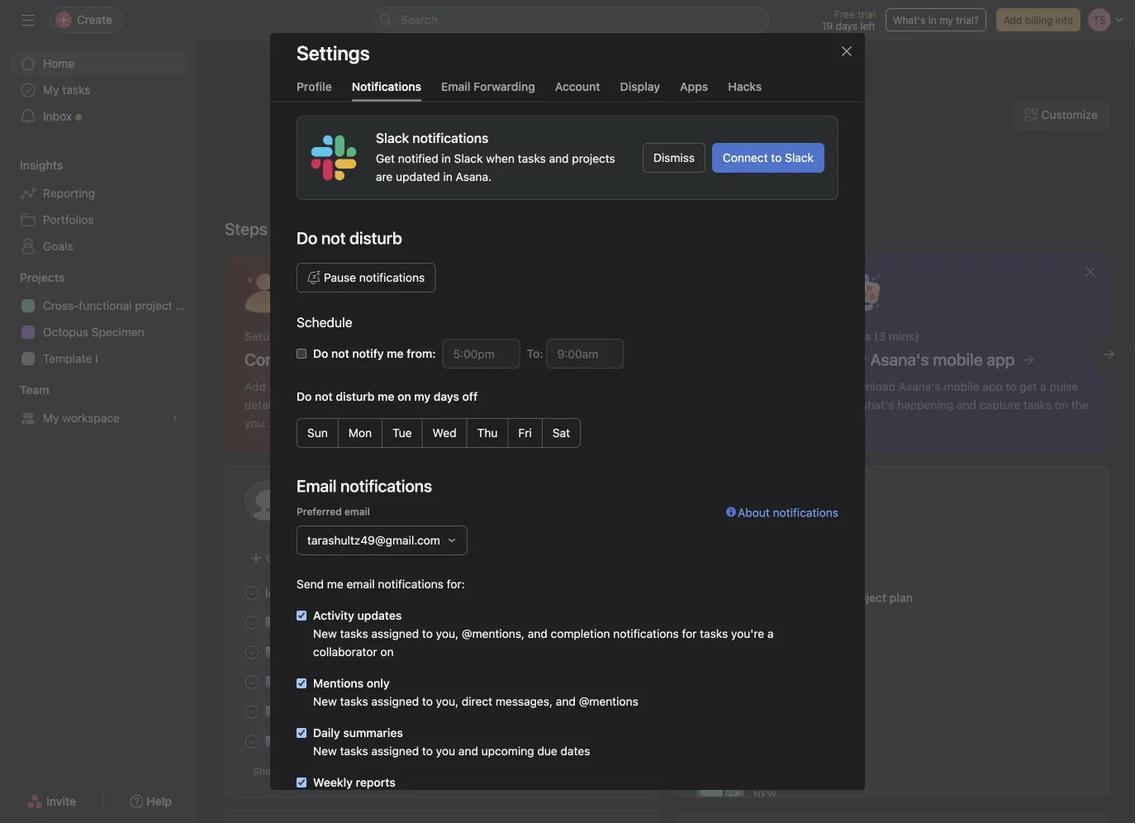 Task type: vqa. For each thing, say whether or not it's contained in the screenshot.
Share button
no



Task type: describe. For each thing, give the bounding box(es) containing it.
new for new tasks assigned to you and upcoming due dates
[[313, 744, 337, 758]]

search list box
[[373, 7, 770, 33]]

send me email notifications for:
[[297, 577, 465, 591]]

display button
[[621, 79, 661, 101]]

my tasks link
[[10, 77, 188, 103]]

email notifications
[[297, 476, 432, 495]]

top
[[365, 675, 382, 689]]

right
[[442, 735, 467, 748]]

team
[[20, 383, 49, 397]]

preferred email
[[297, 506, 370, 517]]

on inside activity updates new tasks assigned to you, @mentions, and completion notifications for tasks you're a collaborator on
[[381, 645, 394, 658]]

completed checkbox for 5️⃣
[[242, 643, 262, 663]]

0 vertical spatial email
[[345, 506, 370, 517]]

tasks inside mentions only new tasks assigned to you, direct messages, and @mentions
[[340, 694, 368, 708]]

overdue
[[374, 516, 421, 530]]

inbox
[[43, 110, 72, 123]]

assigned for summaries
[[372, 744, 419, 758]]

by
[[366, 645, 379, 659]]

connect to slack link
[[713, 143, 825, 172]]

do not disturb
[[297, 228, 402, 247]]

my tasks
[[43, 83, 90, 97]]

1 vertical spatial for
[[470, 735, 485, 748]]

today for 6️⃣ sixth: make work manageable
[[613, 617, 641, 629]]

1 vertical spatial get
[[314, 705, 333, 719]]

tue
[[393, 426, 412, 439]]

Do not notify me from: checkbox
[[297, 348, 307, 358]]

in left the asana.
[[444, 169, 453, 183]]

tasks left you're
[[700, 627, 729, 640]]

octopus specimen link
[[10, 319, 188, 346]]

customize
[[1042, 108, 1099, 122]]

add profile photo image
[[246, 481, 285, 521]]

assigned for updates
[[372, 627, 419, 640]]

upcoming
[[482, 744, 535, 758]]

scroll card carousel right image
[[1103, 348, 1116, 361]]

of
[[385, 675, 396, 689]]

preferred
[[297, 506, 342, 517]]

dismiss button
[[643, 143, 706, 172]]

template
[[43, 352, 92, 365]]

fourth:
[[280, 675, 318, 689]]

slack notifications
[[376, 130, 489, 146]]

invite
[[46, 795, 76, 809]]

specimen
[[92, 325, 144, 339]]

my workspace link
[[10, 405, 188, 432]]

0 horizontal spatial my
[[414, 389, 431, 403]]

my for my workspace
[[43, 411, 59, 425]]

completed image for 5️⃣
[[242, 643, 262, 663]]

show more
[[253, 766, 306, 778]]

projects inside projects dropdown button
[[20, 271, 65, 284]]

goals
[[43, 239, 73, 253]]

mentions only new tasks assigned to you, direct messages, and @mentions
[[313, 676, 639, 708]]

species
[[309, 586, 351, 600]]

today button for 3️⃣ third: get organized with sections
[[613, 706, 641, 718]]

in left asana
[[455, 645, 464, 659]]

show more button
[[246, 760, 314, 783]]

morning,
[[626, 141, 724, 172]]

make
[[313, 616, 342, 629]]

new for new tasks assigned to you, direct messages, and @mentions
[[313, 694, 337, 708]]

pause
[[324, 270, 356, 284]]

octopus specimen
[[43, 325, 144, 339]]

summaries
[[343, 726, 403, 739]]

home link
[[10, 50, 188, 77]]

time
[[339, 645, 363, 659]]

do for do not disturb me on my days off
[[297, 389, 312, 403]]

team button
[[0, 382, 49, 398]]

3️⃣ third: get organized with sections
[[265, 705, 463, 719]]

that's
[[409, 735, 439, 748]]

new link
[[694, 759, 1090, 812]]

upcoming button
[[298, 516, 354, 538]]

apps
[[680, 79, 709, 93]]

completed checkbox for 3️⃣
[[242, 702, 262, 722]]

me from:
[[387, 346, 436, 360]]

sixth:
[[280, 616, 310, 629]]

2️⃣ second: find the layout that's right for you
[[265, 735, 507, 748]]

tasks up time
[[340, 627, 368, 640]]

create
[[266, 553, 298, 564]]

1 horizontal spatial you
[[488, 735, 507, 748]]

4️⃣ fourth: stay on top of incoming work
[[265, 675, 477, 689]]

trial
[[858, 8, 876, 20]]

sat
[[553, 426, 571, 439]]

upcoming
[[298, 516, 354, 530]]

search
[[401, 13, 438, 26]]

1 vertical spatial work
[[451, 675, 477, 689]]

left
[[861, 20, 876, 31]]

and inside activity updates new tasks assigned to you, @mentions, and completion notifications for tasks you're a collaborator on
[[528, 627, 548, 640]]

completed checkbox for 4️⃣
[[242, 673, 262, 692]]

portfolios
[[43, 213, 94, 227]]

workspace
[[62, 411, 120, 425]]

functional inside projects element
[[79, 299, 132, 312]]

template i link
[[10, 346, 188, 372]]

projects button
[[0, 270, 65, 286]]

about notifications
[[738, 506, 839, 519]]

tarashultz49@gmail.com
[[308, 533, 441, 547]]

weekly
[[313, 775, 353, 789]]

the
[[353, 735, 370, 748]]

billing
[[1026, 14, 1054, 26]]

forwarding
[[474, 79, 536, 93]]

add billing info button
[[997, 8, 1081, 31]]

do not disturb me on my days off
[[297, 389, 478, 403]]

cross-functional project plan inside projects element
[[43, 299, 198, 312]]

what's
[[894, 14, 926, 26]]

Weekly reports checkbox
[[297, 778, 307, 787]]

task
[[301, 553, 321, 564]]

third:
[[280, 705, 311, 719]]

what's in my trial? button
[[886, 8, 987, 31]]

days off
[[434, 389, 478, 403]]

reporting
[[43, 186, 95, 200]]

list image
[[711, 771, 731, 791]]

you, for direct
[[436, 694, 459, 708]]

1 horizontal spatial project
[[848, 591, 887, 605]]

completed image for 2️⃣
[[242, 732, 262, 752]]

in down 'slack notifications'
[[442, 151, 451, 165]]

3️⃣
[[265, 705, 277, 719]]

more
[[282, 766, 306, 778]]

to for mentions only new tasks assigned to you, direct messages, and @mentions
[[422, 694, 433, 708]]

completed checkbox for 6️⃣
[[242, 613, 262, 633]]

project inside projects element
[[135, 299, 173, 312]]

account button
[[555, 79, 601, 101]]

notifications
[[352, 79, 422, 93]]

my for my tasks
[[43, 83, 59, 97]]

cross- inside projects element
[[43, 299, 79, 312]]

tasks inside slack notifications get notified in slack when tasks and projects are updated in asana.
[[518, 151, 546, 165]]

overdue (1) button
[[374, 516, 438, 538]]

completed
[[458, 516, 518, 530]]

completed image for 6️⃣
[[242, 613, 262, 633]]

hacks button
[[729, 79, 762, 101]]

1 horizontal spatial cross-functional project plan
[[754, 591, 913, 605]]



Task type: locate. For each thing, give the bounding box(es) containing it.
when
[[486, 151, 515, 165]]

do up sun
[[297, 389, 312, 403]]

do for do not notify me from:
[[313, 346, 329, 360]]

0 vertical spatial projects
[[20, 271, 65, 284]]

stay
[[322, 675, 345, 689]]

slack icon image
[[311, 134, 357, 181]]

1 vertical spatial cross-functional project plan link
[[694, 580, 1090, 633]]

tarashultz49@gmail.com button
[[297, 525, 468, 555]]

0 vertical spatial completed image
[[242, 613, 262, 633]]

thu
[[478, 426, 498, 439]]

2 vertical spatial on
[[348, 675, 362, 689]]

1 vertical spatial plan
[[890, 591, 913, 605]]

1 vertical spatial my
[[414, 389, 431, 403]]

0 horizontal spatial slack
[[454, 151, 483, 165]]

1 horizontal spatial on
[[381, 645, 394, 658]]

insights button
[[0, 157, 63, 174]]

cross-functional project plan
[[43, 299, 198, 312], [754, 591, 913, 605]]

1 horizontal spatial me
[[378, 389, 395, 403]]

1 vertical spatial on
[[381, 645, 394, 658]]

cross-functional project plan link
[[10, 293, 198, 319], [694, 580, 1090, 633]]

1 vertical spatial cross-
[[754, 591, 791, 605]]

1 horizontal spatial cross-functional project plan link
[[694, 580, 1090, 633]]

new inside daily summaries new tasks assigned to you and upcoming due dates
[[313, 744, 337, 758]]

1 my from the top
[[43, 83, 59, 97]]

to down incoming
[[422, 694, 433, 708]]

completion
[[551, 627, 611, 640]]

reports
[[356, 775, 396, 789]]

customize button
[[1015, 100, 1109, 130]]

on right the by
[[381, 645, 394, 658]]

2 you, from the top
[[436, 694, 459, 708]]

assigned inside activity updates new tasks assigned to you, @mentions, and completion notifications for tasks you're a collaborator on
[[372, 627, 419, 640]]

do for do not disturb
[[297, 228, 318, 247]]

tasks inside global element
[[62, 83, 90, 97]]

tasks inside daily summaries new tasks assigned to you and upcoming due dates
[[340, 744, 368, 758]]

1 vertical spatial not
[[315, 389, 333, 403]]

0 vertical spatial completed image
[[242, 583, 262, 603]]

assigned up '5️⃣ fifth: save time by collaborating in asana'
[[372, 627, 419, 640]]

my up inbox
[[43, 83, 59, 97]]

1 you, from the top
[[436, 627, 459, 640]]

plan inside projects element
[[176, 299, 198, 312]]

completed checkbox left the 5️⃣
[[242, 643, 262, 663]]

3 completed image from the top
[[242, 702, 262, 722]]

functional up octopus specimen link
[[79, 299, 132, 312]]

not for notify
[[332, 346, 350, 360]]

tasks
[[62, 83, 90, 97], [518, 151, 546, 165], [340, 627, 368, 640], [700, 627, 729, 640], [340, 694, 368, 708], [340, 744, 368, 758]]

2 completed checkbox from the top
[[242, 732, 262, 752]]

add billing info
[[1004, 14, 1074, 26]]

0 horizontal spatial for
[[470, 735, 485, 748]]

completed checkbox left identify
[[242, 583, 262, 603]]

completed image left 2️⃣
[[242, 732, 262, 752]]

0 horizontal spatial on
[[348, 675, 362, 689]]

pause notifications
[[324, 270, 425, 284]]

you, up collaborating
[[436, 627, 459, 640]]

my inside teams element
[[43, 411, 59, 425]]

email down the email notifications
[[345, 506, 370, 517]]

portfolios link
[[10, 207, 188, 233]]

1 vertical spatial completed image
[[242, 643, 262, 663]]

0 vertical spatial plan
[[176, 299, 198, 312]]

completed checkbox left 4️⃣
[[242, 673, 262, 692]]

2 today button from the top
[[613, 706, 641, 718]]

disturb
[[336, 389, 375, 403]]

1 horizontal spatial cross-
[[754, 591, 791, 605]]

project
[[135, 299, 173, 312], [848, 591, 887, 605]]

projects element
[[0, 263, 198, 375]]

completed checkbox left 2️⃣
[[242, 732, 262, 752]]

0 vertical spatial on
[[398, 389, 411, 403]]

0 vertical spatial completed checkbox
[[242, 673, 262, 692]]

you inside daily summaries new tasks assigned to you and upcoming due dates
[[436, 744, 456, 758]]

you, inside activity updates new tasks assigned to you, @mentions, and completion notifications for tasks you're a collaborator on
[[436, 627, 459, 640]]

1 assigned from the top
[[372, 627, 419, 640]]

2 today from the top
[[613, 647, 641, 658]]

to inside mentions only new tasks assigned to you, direct messages, and @mentions
[[422, 694, 433, 708]]

plan
[[176, 299, 198, 312], [890, 591, 913, 605]]

0 vertical spatial you,
[[436, 627, 459, 640]]

1 horizontal spatial for
[[682, 627, 697, 640]]

2 vertical spatial today
[[613, 706, 641, 718]]

good
[[557, 141, 620, 172]]

1 horizontal spatial plan
[[890, 591, 913, 605]]

layout
[[373, 735, 406, 748]]

notifications right 'completion'
[[614, 627, 679, 640]]

0 vertical spatial cross-
[[43, 299, 79, 312]]

0 vertical spatial today
[[613, 617, 641, 629]]

4 completed checkbox from the top
[[242, 702, 262, 722]]

assigned inside mentions only new tasks assigned to you, direct messages, and @mentions
[[372, 694, 419, 708]]

you down sections
[[436, 744, 456, 758]]

assigned down summaries in the left of the page
[[372, 744, 419, 758]]

you, inside mentions only new tasks assigned to you, direct messages, and @mentions
[[436, 694, 459, 708]]

october
[[660, 120, 710, 136]]

0 horizontal spatial cross-functional project plan link
[[10, 293, 198, 319]]

not left disturb
[[315, 389, 333, 403]]

new for new tasks assigned to you, @mentions, and completion notifications for tasks you're a collaborator on
[[313, 627, 337, 640]]

my inside global element
[[43, 83, 59, 97]]

my left days off
[[414, 389, 431, 403]]

notifications right about
[[773, 506, 839, 519]]

@mentions,
[[462, 627, 525, 640]]

close image
[[841, 45, 854, 58]]

new right list icon in the right bottom of the page
[[754, 789, 777, 801]]

work up 'direct'
[[451, 675, 477, 689]]

notifications inside dropdown button
[[360, 270, 425, 284]]

hide sidebar image
[[21, 13, 35, 26]]

tasks down home
[[62, 83, 90, 97]]

1 vertical spatial do
[[313, 346, 329, 360]]

activity
[[313, 608, 355, 622]]

get up are
[[376, 151, 395, 165]]

due
[[538, 744, 558, 758]]

1 completed image from the top
[[242, 613, 262, 633]]

info
[[1056, 14, 1074, 26]]

completed checkbox left 6️⃣ on the left bottom
[[242, 613, 262, 633]]

work right make on the left bottom of page
[[345, 616, 371, 629]]

completed image for 4️⃣
[[242, 673, 262, 692]]

functional down the about notifications link
[[791, 591, 845, 605]]

(1)
[[424, 516, 438, 530]]

2 assigned from the top
[[372, 694, 419, 708]]

notifications
[[360, 270, 425, 284], [773, 506, 839, 519], [378, 577, 444, 591], [614, 627, 679, 640]]

incoming
[[399, 675, 448, 689]]

to for activity updates new tasks assigned to you, @mentions, and completion notifications for tasks you're a collaborator on
[[422, 627, 433, 640]]

do right do not notify me from: option
[[313, 346, 329, 360]]

0 vertical spatial do
[[297, 228, 318, 247]]

asana.
[[456, 169, 492, 183]]

2 vertical spatial completed image
[[242, 702, 262, 722]]

tara
[[730, 141, 777, 172]]

search button
[[373, 7, 770, 33]]

2 vertical spatial assigned
[[372, 744, 419, 758]]

3 completed image from the top
[[242, 732, 262, 752]]

daily summaries new tasks assigned to you and upcoming due dates
[[313, 726, 591, 758]]

to left right
[[422, 744, 433, 758]]

2 horizontal spatial on
[[398, 389, 411, 403]]

19
[[823, 20, 834, 31]]

3 today from the top
[[613, 706, 641, 718]]

1 vertical spatial functional
[[791, 591, 845, 605]]

1 vertical spatial cross-functional project plan
[[754, 591, 913, 605]]

for inside activity updates new tasks assigned to you, @mentions, and completion notifications for tasks you're a collaborator on
[[682, 627, 697, 640]]

create task
[[266, 553, 321, 564]]

cross- up octopus
[[43, 299, 79, 312]]

2 completed checkbox from the top
[[242, 613, 262, 633]]

monday, october 30 good morning, tara
[[557, 120, 777, 172]]

identify
[[265, 586, 305, 600]]

get up daily
[[314, 705, 333, 719]]

asana
[[467, 645, 500, 659]]

in right what's
[[929, 14, 937, 26]]

email
[[441, 79, 471, 93]]

fri
[[519, 426, 532, 439]]

2 completed image from the top
[[242, 643, 262, 663]]

new inside activity updates new tasks assigned to you, @mentions, and completion notifications for tasks you're a collaborator on
[[313, 627, 337, 640]]

email
[[345, 506, 370, 517], [347, 577, 375, 591]]

1 vertical spatial completed checkbox
[[242, 732, 262, 752]]

hacks
[[729, 79, 762, 93]]

None text field
[[443, 339, 520, 368]]

pause notifications button
[[297, 262, 436, 292]]

1 completed checkbox from the top
[[242, 673, 262, 692]]

slack inside slack notifications get notified in slack when tasks and projects are updated in asana.
[[454, 151, 483, 165]]

1 vertical spatial today button
[[613, 706, 641, 718]]

you right right
[[488, 735, 507, 748]]

assigned for only
[[372, 694, 419, 708]]

completed checkbox for 2️⃣
[[242, 732, 262, 752]]

do
[[297, 228, 318, 247], [313, 346, 329, 360], [297, 389, 312, 403]]

1 completed checkbox from the top
[[242, 583, 262, 603]]

1 vertical spatial projects
[[694, 488, 755, 508]]

Completed checkbox
[[242, 673, 262, 692], [242, 732, 262, 752]]

1 horizontal spatial projects
[[694, 488, 755, 508]]

for
[[682, 627, 697, 640], [470, 735, 485, 748]]

new down stay
[[313, 694, 337, 708]]

on left top
[[348, 675, 362, 689]]

create task button
[[246, 547, 325, 570]]

notify
[[353, 346, 384, 360]]

0 vertical spatial today button
[[613, 617, 641, 629]]

my tasks link
[[298, 488, 640, 511]]

0 vertical spatial for
[[682, 627, 697, 640]]

tasks down summaries in the left of the page
[[340, 744, 368, 758]]

teams element
[[0, 375, 198, 435]]

my down 'team'
[[43, 411, 59, 425]]

0 horizontal spatial functional
[[79, 299, 132, 312]]

to inside activity updates new tasks assigned to you, @mentions, and completion notifications for tasks you're a collaborator on
[[422, 627, 433, 640]]

connect to slack
[[723, 150, 814, 164]]

to right connect
[[772, 150, 782, 164]]

0 vertical spatial project
[[135, 299, 173, 312]]

None checkbox
[[297, 611, 307, 620]]

6️⃣
[[265, 616, 277, 629]]

completed image left the 5️⃣
[[242, 643, 262, 663]]

0 horizontal spatial projects
[[20, 271, 65, 284]]

me right the send on the left bottom of page
[[327, 577, 344, 591]]

settings
[[297, 41, 370, 64]]

completed image left 6️⃣ on the left bottom
[[242, 613, 262, 633]]

fifth:
[[280, 645, 307, 659]]

my tasks
[[298, 489, 365, 509]]

slack up the asana.
[[454, 151, 483, 165]]

overdue (1)
[[374, 516, 438, 530]]

2 vertical spatial completed image
[[242, 732, 262, 752]]

inbox link
[[10, 103, 188, 130]]

insights
[[20, 158, 63, 172]]

you're
[[732, 627, 765, 640]]

to inside daily summaries new tasks assigned to you and upcoming due dates
[[422, 744, 433, 758]]

my workspace
[[43, 411, 120, 425]]

tasks down mentions
[[340, 694, 368, 708]]

1 horizontal spatial my
[[940, 14, 954, 26]]

notifications up manageable on the left of the page
[[378, 577, 444, 591]]

tasks right when
[[518, 151, 546, 165]]

global element
[[0, 41, 198, 140]]

0 vertical spatial functional
[[79, 299, 132, 312]]

0 horizontal spatial work
[[345, 616, 371, 629]]

None text field
[[547, 339, 625, 368]]

1 horizontal spatial slack
[[785, 150, 814, 164]]

not left the notify on the left of the page
[[332, 346, 350, 360]]

today for 3️⃣ third: get organized with sections
[[613, 706, 641, 718]]

1 vertical spatial you,
[[436, 694, 459, 708]]

1 vertical spatial completed image
[[242, 673, 262, 692]]

new inside mentions only new tasks assigned to you, direct messages, and @mentions
[[313, 694, 337, 708]]

email up updates
[[347, 577, 375, 591]]

2 my from the top
[[43, 411, 59, 425]]

get
[[376, 151, 395, 165], [314, 705, 333, 719]]

do left not disturb
[[297, 228, 318, 247]]

0 horizontal spatial you
[[436, 744, 456, 758]]

4️⃣
[[265, 675, 277, 689]]

2 completed image from the top
[[242, 673, 262, 692]]

5️⃣
[[265, 645, 277, 659]]

and right the messages,
[[556, 694, 576, 708]]

my inside button
[[940, 14, 954, 26]]

cross-functional project plan up specimen
[[43, 299, 198, 312]]

to up collaborating
[[422, 627, 433, 640]]

1 vertical spatial today
[[613, 647, 641, 658]]

completed button
[[458, 516, 518, 538]]

on up tue
[[398, 389, 411, 403]]

today button for 6️⃣ sixth: make work manageable
[[613, 617, 641, 629]]

me right disturb
[[378, 389, 395, 403]]

are
[[376, 169, 393, 183]]

manageable
[[374, 616, 439, 629]]

@mentions
[[579, 694, 639, 708]]

0 vertical spatial me
[[378, 389, 395, 403]]

1 vertical spatial project
[[848, 591, 887, 605]]

steps to get started
[[225, 219, 372, 239]]

1 horizontal spatial functional
[[791, 591, 845, 605]]

my left 'trial?'
[[940, 14, 954, 26]]

1 vertical spatial me
[[327, 577, 344, 591]]

notifications inside activity updates new tasks assigned to you, @mentions, and completion notifications for tasks you're a collaborator on
[[614, 627, 679, 640]]

0 vertical spatial cross-functional project plan
[[43, 299, 198, 312]]

0 vertical spatial cross-functional project plan link
[[10, 293, 198, 319]]

2️⃣
[[265, 735, 277, 748]]

sun
[[308, 426, 328, 439]]

1 vertical spatial email
[[347, 577, 375, 591]]

completed checkbox left 3️⃣
[[242, 702, 262, 722]]

new down daily
[[313, 744, 337, 758]]

0 vertical spatial my
[[940, 14, 954, 26]]

1 vertical spatial my
[[43, 411, 59, 425]]

for left you're
[[682, 627, 697, 640]]

1 vertical spatial assigned
[[372, 694, 419, 708]]

completed image for identify
[[242, 583, 262, 603]]

you, left 'direct'
[[436, 694, 459, 708]]

3 completed checkbox from the top
[[242, 643, 262, 663]]

1 horizontal spatial work
[[451, 675, 477, 689]]

and inside mentions only new tasks assigned to you, direct messages, and @mentions
[[556, 694, 576, 708]]

completed image
[[242, 613, 262, 633], [242, 673, 262, 692], [242, 702, 262, 722]]

assigned down of
[[372, 694, 419, 708]]

projects
[[20, 271, 65, 284], [694, 488, 755, 508]]

and left projects at the top
[[549, 151, 569, 165]]

completed image for 3️⃣
[[242, 702, 262, 722]]

notifications down not disturb
[[360, 270, 425, 284]]

for right right
[[470, 735, 485, 748]]

slack right the tara
[[785, 150, 814, 164]]

completed image left 4️⃣
[[242, 673, 262, 692]]

i
[[95, 352, 98, 365]]

0 vertical spatial get
[[376, 151, 395, 165]]

0 vertical spatial not
[[332, 346, 350, 360]]

1 horizontal spatial get
[[376, 151, 395, 165]]

2 vertical spatial do
[[297, 389, 312, 403]]

0 horizontal spatial cross-functional project plan
[[43, 299, 198, 312]]

completed image left 3️⃣
[[242, 702, 262, 722]]

and inside slack notifications get notified in slack when tasks and projects are updated in asana.
[[549, 151, 569, 165]]

3 assigned from the top
[[372, 744, 419, 758]]

get inside slack notifications get notified in slack when tasks and projects are updated in asana.
[[376, 151, 395, 165]]

save
[[311, 645, 336, 659]]

0 horizontal spatial me
[[327, 577, 344, 591]]

30
[[713, 120, 730, 136]]

and inside daily summaries new tasks assigned to you and upcoming due dates
[[459, 744, 479, 758]]

notified
[[398, 151, 439, 165]]

connect
[[723, 150, 769, 164]]

completed image left identify
[[242, 583, 262, 603]]

do not notify me from:
[[313, 346, 436, 360]]

1 today button from the top
[[613, 617, 641, 629]]

not
[[332, 346, 350, 360], [315, 389, 333, 403]]

new up save
[[313, 627, 337, 640]]

you, for @mentions,
[[436, 627, 459, 640]]

0 vertical spatial my
[[43, 83, 59, 97]]

0 vertical spatial assigned
[[372, 627, 419, 640]]

1 completed image from the top
[[242, 583, 262, 603]]

and left 'completion'
[[528, 627, 548, 640]]

and left upcoming
[[459, 744, 479, 758]]

0 horizontal spatial get
[[314, 705, 333, 719]]

0 horizontal spatial cross-
[[43, 299, 79, 312]]

about notifications link
[[727, 504, 839, 575]]

messages,
[[496, 694, 553, 708]]

assigned inside daily summaries new tasks assigned to you and upcoming due dates
[[372, 744, 419, 758]]

not for disturb
[[315, 389, 333, 403]]

completed image
[[242, 583, 262, 603], [242, 643, 262, 663], [242, 732, 262, 752]]

to right steps
[[272, 219, 287, 239]]

cross-functional project plan up a
[[754, 591, 913, 605]]

1 today from the top
[[613, 617, 641, 629]]

cross- up a
[[754, 591, 791, 605]]

completed checkbox for identify
[[242, 583, 262, 603]]

None checkbox
[[297, 678, 307, 688], [297, 728, 307, 738], [297, 678, 307, 688], [297, 728, 307, 738]]

0 vertical spatial work
[[345, 616, 371, 629]]

insights element
[[0, 150, 198, 263]]

Completed checkbox
[[242, 583, 262, 603], [242, 613, 262, 633], [242, 643, 262, 663], [242, 702, 262, 722]]

0 horizontal spatial plan
[[176, 299, 198, 312]]

to for daily summaries new tasks assigned to you and upcoming due dates
[[422, 744, 433, 758]]

in inside button
[[929, 14, 937, 26]]

0 horizontal spatial project
[[135, 299, 173, 312]]



